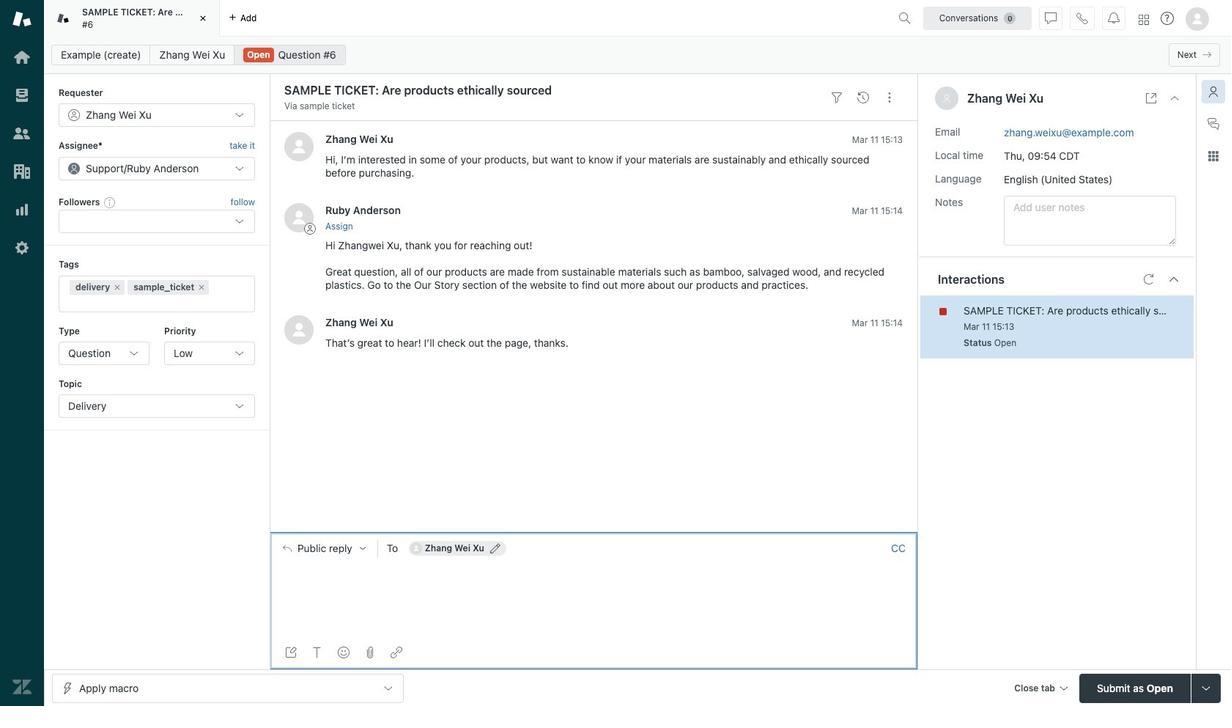 Task type: locate. For each thing, give the bounding box(es) containing it.
close image inside "tabs" tab list
[[196, 11, 210, 26]]

main element
[[0, 0, 44, 706]]

1 avatar image from the top
[[285, 132, 314, 162]]

0 horizontal spatial close image
[[196, 11, 210, 26]]

customers image
[[12, 124, 32, 143]]

tab
[[44, 0, 220, 37]]

info on adding followers image
[[104, 197, 116, 208]]

views image
[[12, 86, 32, 105]]

zendesk image
[[12, 678, 32, 697]]

Mar 11 15:14 text field
[[853, 206, 903, 217]]

get started image
[[12, 48, 32, 67]]

3 avatar image from the top
[[285, 315, 314, 344]]

2 vertical spatial avatar image
[[285, 315, 314, 344]]

avatar image
[[285, 132, 314, 162], [285, 203, 314, 233], [285, 315, 314, 344]]

customer context image
[[1209, 86, 1220, 98]]

Add user notes text field
[[1005, 195, 1177, 245]]

user image
[[944, 95, 950, 102]]

events image
[[858, 91, 870, 103]]

get help image
[[1162, 12, 1175, 25]]

Mar 11 15:13 text field
[[964, 321, 1015, 332]]

1 vertical spatial avatar image
[[285, 203, 314, 233]]

Mar 11 15:13 text field
[[853, 134, 903, 145]]

add attachment image
[[364, 647, 376, 659]]

0 vertical spatial close image
[[196, 11, 210, 26]]

avatar image for mar 11 15:14 text field
[[285, 315, 314, 344]]

conversationlabel log
[[270, 121, 918, 532]]

tabs tab list
[[44, 0, 893, 37]]

reporting image
[[12, 200, 32, 219]]

0 vertical spatial avatar image
[[285, 132, 314, 162]]

filter image
[[832, 91, 843, 103]]

admin image
[[12, 238, 32, 257]]

close image
[[196, 11, 210, 26], [1170, 92, 1181, 104]]

1 horizontal spatial close image
[[1170, 92, 1181, 104]]

button displays agent's chat status as invisible. image
[[1046, 12, 1057, 24]]

1 vertical spatial close image
[[1170, 92, 1181, 104]]

add link (cmd k) image
[[391, 647, 403, 659]]

organizations image
[[12, 162, 32, 181]]

zendesk products image
[[1140, 14, 1150, 25]]



Task type: describe. For each thing, give the bounding box(es) containing it.
2 avatar image from the top
[[285, 203, 314, 233]]

zhang.weixu@example.com image
[[410, 543, 422, 554]]

remove image
[[197, 283, 206, 292]]

Public reply composer text field
[[276, 564, 912, 595]]

insert emojis image
[[338, 647, 350, 659]]

secondary element
[[44, 40, 1232, 70]]

notifications image
[[1109, 12, 1121, 24]]

remove image
[[113, 283, 122, 292]]

user image
[[943, 94, 952, 103]]

avatar image for mar 11 15:13 text field
[[285, 132, 314, 162]]

Subject field
[[282, 81, 821, 99]]

zendesk support image
[[12, 10, 32, 29]]

draft mode image
[[285, 647, 297, 659]]

view more details image
[[1146, 92, 1158, 104]]

apps image
[[1209, 150, 1220, 162]]

format text image
[[312, 647, 323, 659]]

hide composer image
[[588, 526, 600, 538]]

edit user image
[[490, 543, 501, 554]]

Mar 11 15:14 text field
[[853, 317, 903, 328]]

ticket actions image
[[884, 91, 896, 103]]

displays possible ticket submission types image
[[1201, 682, 1213, 694]]



Task type: vqa. For each thing, say whether or not it's contained in the screenshot.
Insert emojis Icon
yes



